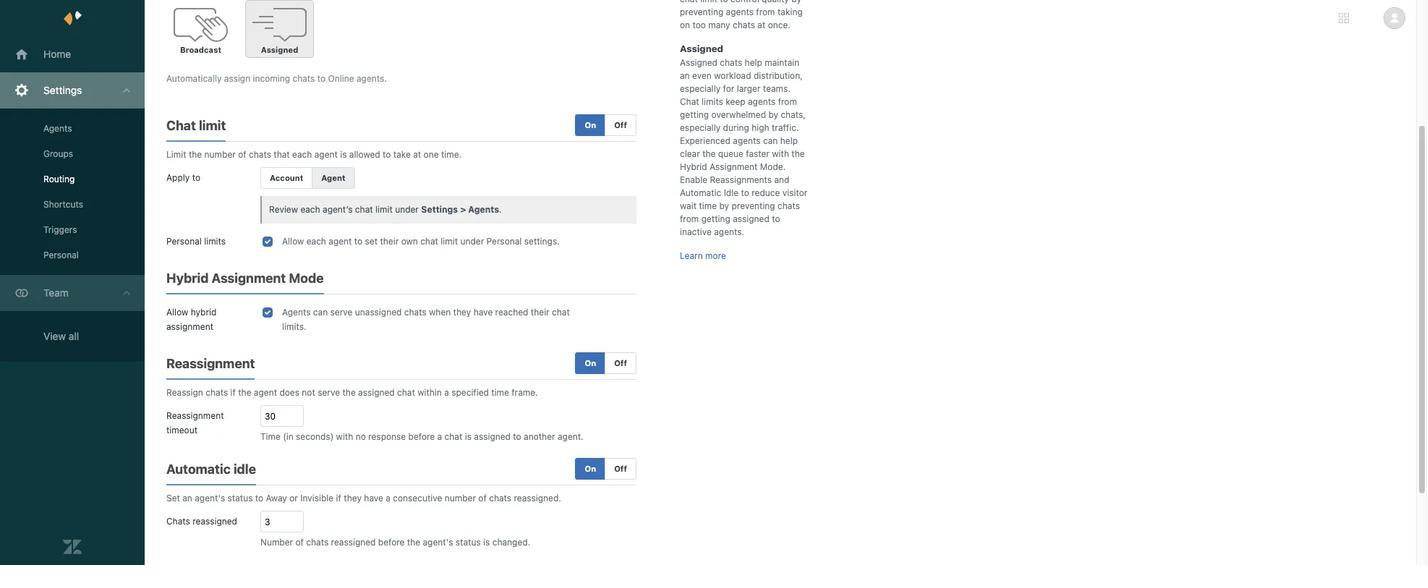 Task type: locate. For each thing, give the bounding box(es) containing it.
the down "traffic."
[[792, 148, 805, 159]]

an right the "set"
[[182, 493, 192, 504]]

1 vertical spatial reassignment
[[166, 410, 224, 421]]

limits up hybrid assignment mode
[[204, 236, 226, 247]]

a left consecutive
[[386, 493, 391, 504]]

0 horizontal spatial they
[[344, 493, 362, 504]]

help
[[745, 57, 762, 68], [780, 135, 798, 146]]

to left take
[[383, 149, 391, 160]]

2 especially from the top
[[680, 122, 721, 133]]

traffic.
[[772, 122, 799, 133]]

0 horizontal spatial limits
[[204, 236, 226, 247]]

reduce
[[752, 187, 780, 198]]

status left changed.
[[456, 537, 481, 548]]

getting up experienced
[[680, 109, 709, 120]]

team
[[43, 286, 69, 299]]

time right wait
[[699, 200, 717, 211]]

not
[[302, 387, 315, 398]]

from down wait
[[680, 213, 699, 224]]

to left online
[[317, 73, 326, 84]]

limits down for
[[702, 96, 723, 107]]

0 vertical spatial have
[[474, 307, 493, 318]]

chats
[[166, 516, 190, 527]]

mode.
[[760, 161, 786, 172]]

off button for idle
[[605, 458, 637, 480]]

agent left set
[[329, 236, 352, 247]]

0 vertical spatial on
[[585, 120, 596, 130]]

1 vertical spatial their
[[531, 307, 550, 318]]

help down "traffic."
[[780, 135, 798, 146]]

0 horizontal spatial before
[[378, 537, 405, 548]]

0 horizontal spatial help
[[745, 57, 762, 68]]

1 vertical spatial serve
[[318, 387, 340, 398]]

no
[[356, 431, 366, 442]]

can down mode
[[313, 307, 328, 318]]

each for allow
[[307, 236, 326, 247]]

allow inside allow hybrid assignment
[[166, 307, 188, 318]]

1 horizontal spatial assignment
[[710, 161, 758, 172]]

1 horizontal spatial is
[[465, 431, 472, 442]]

assignment down 'queue'
[[710, 161, 758, 172]]

clear
[[680, 148, 700, 159]]

review
[[269, 204, 298, 215]]

agents. up more
[[714, 226, 745, 237]]

to left set
[[354, 236, 363, 247]]

changed.
[[492, 537, 530, 548]]

hybrid assignment mode
[[166, 271, 324, 286]]

1 horizontal spatial their
[[531, 307, 550, 318]]

can down high
[[763, 135, 778, 146]]

getting up inactive on the left of the page
[[702, 213, 731, 224]]

1 vertical spatial is
[[465, 431, 472, 442]]

2 off from the top
[[614, 358, 627, 368]]

1 vertical spatial can
[[313, 307, 328, 318]]

automatic down enable
[[680, 187, 721, 198]]

0 vertical spatial agents
[[43, 123, 72, 134]]

3 off from the top
[[614, 464, 627, 473]]

personal down apply to
[[166, 236, 202, 247]]

under
[[395, 204, 419, 215], [460, 236, 484, 247]]

1 horizontal spatial a
[[437, 431, 442, 442]]

3 on from the top
[[585, 464, 596, 473]]

0 vertical spatial on button
[[575, 114, 606, 136]]

an left even on the top
[[680, 70, 690, 81]]

1 horizontal spatial by
[[769, 109, 778, 120]]

a right within
[[444, 387, 449, 398]]

settings left >
[[421, 204, 458, 215]]

have left 'reached'
[[474, 307, 493, 318]]

a down within
[[437, 431, 442, 442]]

1 vertical spatial on
[[585, 358, 596, 368]]

1 horizontal spatial number
[[445, 493, 476, 504]]

by down 'idle'
[[719, 200, 729, 211]]

high
[[752, 122, 769, 133]]

allow for allow hybrid assignment
[[166, 307, 188, 318]]

to left away at the left of page
[[255, 493, 263, 504]]

0 horizontal spatial is
[[340, 149, 347, 160]]

with inside reassignment timeout time (in seconds) with no response before a chat is assigned to another agent.
[[336, 431, 353, 442]]

0 horizontal spatial time
[[491, 387, 509, 398]]

agents inside "agents can serve unassigned chats when they have reached their chat limits."
[[282, 307, 311, 318]]

chat down specified
[[445, 431, 463, 442]]

hybrid
[[191, 307, 217, 318]]

a inside reassignment timeout time (in seconds) with no response before a chat is assigned to another agent.
[[437, 431, 442, 442]]

an
[[680, 70, 690, 81], [182, 493, 192, 504]]

2 horizontal spatial assigned
[[733, 213, 770, 224]]

is inside reassignment timeout time (in seconds) with no response before a chat is assigned to another agent.
[[465, 431, 472, 442]]

1 vertical spatial off
[[614, 358, 627, 368]]

serve left unassigned
[[330, 307, 353, 318]]

0 vertical spatial limits
[[702, 96, 723, 107]]

by
[[769, 109, 778, 120], [719, 200, 729, 211]]

0 vertical spatial with
[[772, 148, 789, 159]]

getting
[[680, 109, 709, 120], [702, 213, 731, 224]]

1 vertical spatial agents.
[[714, 226, 745, 237]]

workload
[[714, 70, 751, 81]]

agents up the groups
[[43, 123, 72, 134]]

is for agent
[[340, 149, 347, 160]]

before inside reassignment timeout time (in seconds) with no response before a chat is assigned to another agent.
[[408, 431, 435, 442]]

limit
[[166, 149, 186, 160]]

chat right agent's
[[355, 204, 373, 215]]

1 off button from the top
[[605, 114, 637, 136]]

0 vertical spatial off
[[614, 120, 627, 130]]

preventing
[[732, 200, 775, 211]]

time
[[699, 200, 717, 211], [491, 387, 509, 398]]

especially down even on the top
[[680, 83, 721, 94]]

0 vertical spatial off button
[[605, 114, 637, 136]]

2 horizontal spatial of
[[478, 493, 487, 504]]

0 horizontal spatial limit
[[199, 118, 226, 133]]

one
[[424, 149, 439, 160]]

from up chats,
[[778, 96, 797, 107]]

under up own
[[395, 204, 419, 215]]

agents. right online
[[357, 73, 387, 84]]

have left consecutive
[[364, 493, 383, 504]]

chats up "workload"
[[720, 57, 742, 68]]

0 vertical spatial before
[[408, 431, 435, 442]]

chat for reassignment timeout time (in seconds) with no response before a chat is assigned to another agent.
[[445, 431, 463, 442]]

0 vertical spatial assignment
[[710, 161, 758, 172]]

triggers
[[43, 224, 77, 235]]

1 vertical spatial settings
[[421, 204, 458, 215]]

0 horizontal spatial agents
[[43, 123, 72, 134]]

agent's
[[195, 493, 225, 504], [423, 537, 453, 548]]

from
[[778, 96, 797, 107], [680, 213, 699, 224]]

1 vertical spatial a
[[437, 431, 442, 442]]

1 vertical spatial each
[[301, 204, 320, 215]]

agents
[[748, 96, 776, 107], [733, 135, 761, 146]]

serve right not on the bottom of page
[[318, 387, 340, 398]]

0 horizontal spatial allow
[[166, 307, 188, 318]]

for
[[723, 83, 735, 94]]

1 especially from the top
[[680, 83, 721, 94]]

reassigned.
[[514, 493, 561, 504]]

chats left when
[[404, 307, 427, 318]]

2 vertical spatial agents
[[282, 307, 311, 318]]

chats inside "agents can serve unassigned chats when they have reached their chat limits."
[[404, 307, 427, 318]]

assigned left the another
[[474, 431, 511, 442]]

1 vertical spatial limits
[[204, 236, 226, 247]]

agent's down consecutive
[[423, 537, 453, 548]]

chat up limit
[[166, 118, 196, 133]]

each up mode
[[307, 236, 326, 247]]

agent left does
[[254, 387, 277, 398]]

off button
[[605, 114, 637, 136], [605, 352, 637, 374], [605, 458, 637, 480]]

assignment
[[710, 161, 758, 172], [212, 271, 286, 286]]

their
[[380, 236, 399, 247], [531, 307, 550, 318]]

1 horizontal spatial help
[[780, 135, 798, 146]]

2 horizontal spatial limit
[[441, 236, 458, 247]]

that
[[274, 149, 290, 160]]

personal down .
[[487, 236, 522, 247]]

limit up set
[[375, 204, 393, 215]]

1 vertical spatial by
[[719, 200, 729, 211]]

0 vertical spatial chat
[[680, 96, 699, 107]]

3 off button from the top
[[605, 458, 637, 480]]

groups
[[43, 148, 73, 159]]

assigned inside reassignment timeout time (in seconds) with no response before a chat is assigned to another agent.
[[474, 431, 511, 442]]

0 vertical spatial under
[[395, 204, 419, 215]]

can
[[763, 135, 778, 146], [313, 307, 328, 318]]

of right number
[[296, 537, 304, 548]]

1 vertical spatial before
[[378, 537, 405, 548]]

0 horizontal spatial an
[[182, 493, 192, 504]]

keep
[[726, 96, 746, 107]]

1 vertical spatial on button
[[575, 352, 606, 374]]

faster
[[746, 148, 770, 159]]

1 vertical spatial status
[[456, 537, 481, 548]]

2 vertical spatial assigned
[[474, 431, 511, 442]]

0 vertical spatial an
[[680, 70, 690, 81]]

1 vertical spatial getting
[[702, 213, 731, 224]]

0 horizontal spatial can
[[313, 307, 328, 318]]

is left changed.
[[483, 537, 490, 548]]

automatic inside assigned assigned chats help maintain an even workload distribution, especially for larger teams. chat limits keep agents from getting overwhelmed by chats, especially during high traffic. experienced agents can help clear the queue faster with the hybrid assignment mode. enable reassignments and automatic idle to reduce visitor wait time by preventing chats from getting assigned to inactive agents.
[[680, 187, 721, 198]]

0 vertical spatial time
[[699, 200, 717, 211]]

0 horizontal spatial have
[[364, 493, 383, 504]]

0 horizontal spatial agent's
[[195, 493, 225, 504]]

if right reassign
[[230, 387, 236, 398]]

agent.
[[558, 431, 584, 442]]

if right invisible
[[336, 493, 341, 504]]

1 horizontal spatial chat
[[680, 96, 699, 107]]

limit
[[199, 118, 226, 133], [375, 204, 393, 215], [441, 236, 458, 247]]

agents
[[43, 123, 72, 134], [468, 204, 499, 215], [282, 307, 311, 318]]

to down preventing
[[772, 213, 780, 224]]

allow
[[282, 236, 304, 247], [166, 307, 188, 318]]

reassigned down the set an agent's status to away or invisible if they have a consecutive number of chats reassigned.
[[331, 537, 376, 548]]

experienced
[[680, 135, 731, 146]]

0 horizontal spatial if
[[230, 387, 236, 398]]

chat inside reassignment timeout time (in seconds) with no response before a chat is assigned to another agent.
[[445, 431, 463, 442]]

status
[[228, 493, 253, 504], [456, 537, 481, 548]]

0 horizontal spatial assigned
[[358, 387, 395, 398]]

allow down review
[[282, 236, 304, 247]]

.
[[499, 204, 502, 215]]

chat inside "agents can serve unassigned chats when they have reached their chat limits."
[[552, 307, 570, 318]]

their right 'reached'
[[531, 307, 550, 318]]

agent up agent
[[314, 149, 338, 160]]

personal down "triggers" at left
[[43, 250, 79, 260]]

0 vertical spatial can
[[763, 135, 778, 146]]

each
[[292, 149, 312, 160], [301, 204, 320, 215], [307, 236, 326, 247]]

even
[[692, 70, 712, 81]]

hybrid up hybrid
[[166, 271, 209, 286]]

chat right own
[[420, 236, 438, 247]]

time.
[[441, 149, 462, 160]]

assigned
[[680, 43, 723, 54], [261, 45, 298, 54], [680, 57, 718, 68]]

larger
[[737, 83, 761, 94]]

especially up experienced
[[680, 122, 721, 133]]

0 vertical spatial is
[[340, 149, 347, 160]]

2 horizontal spatial is
[[483, 537, 490, 548]]

1 on button from the top
[[575, 114, 606, 136]]

automatic up the "set"
[[166, 462, 231, 477]]

automatically
[[166, 73, 222, 84]]

agents right >
[[468, 204, 499, 215]]

assign
[[224, 73, 250, 84]]

hybrid
[[680, 161, 707, 172], [166, 271, 209, 286]]

1 horizontal spatial have
[[474, 307, 493, 318]]

reassignment up timeout
[[166, 410, 224, 421]]

1 horizontal spatial personal
[[166, 236, 202, 247]]

response
[[368, 431, 406, 442]]

all
[[69, 330, 79, 342]]

0 horizontal spatial agents.
[[357, 73, 387, 84]]

home
[[43, 48, 71, 60]]

assigned assigned chats help maintain an even workload distribution, especially for larger teams. chat limits keep agents from getting overwhelmed by chats, especially during high traffic. experienced agents can help clear the queue faster with the hybrid assignment mode. enable reassignments and automatic idle to reduce visitor wait time by preventing chats from getting assigned to inactive agents.
[[680, 43, 808, 237]]

assigned inside assigned assigned chats help maintain an even workload distribution, especially for larger teams. chat limits keep agents from getting overwhelmed by chats, especially during high traffic. experienced agents can help clear the queue faster with the hybrid assignment mode. enable reassignments and automatic idle to reduce visitor wait time by preventing chats from getting assigned to inactive agents.
[[733, 213, 770, 224]]

1 on from the top
[[585, 120, 596, 130]]

a
[[444, 387, 449, 398], [437, 431, 442, 442], [386, 493, 391, 504]]

number right consecutive
[[445, 493, 476, 504]]

1 horizontal spatial can
[[763, 135, 778, 146]]

by up "traffic."
[[769, 109, 778, 120]]

1 horizontal spatial status
[[456, 537, 481, 548]]

0 vertical spatial limit
[[199, 118, 226, 133]]

1 horizontal spatial settings
[[421, 204, 458, 215]]

agent
[[314, 149, 338, 160], [329, 236, 352, 247], [254, 387, 277, 398]]

reassignment for reassignment timeout time (in seconds) with no response before a chat is assigned to another agent.
[[166, 410, 224, 421]]

each right the that
[[292, 149, 312, 160]]

settings
[[43, 84, 82, 96], [421, 204, 458, 215]]

assigned for assigned
[[261, 45, 298, 54]]

they right invisible
[[344, 493, 362, 504]]

1 horizontal spatial automatic
[[680, 187, 721, 198]]

of left reassigned.
[[478, 493, 487, 504]]

agents down the during
[[733, 135, 761, 146]]

agents for agents can serve unassigned chats when they have reached their chat limits.
[[282, 307, 311, 318]]

chat right 'reached'
[[552, 307, 570, 318]]

with
[[772, 148, 789, 159], [336, 431, 353, 442]]

chat left within
[[397, 387, 415, 398]]

1 horizontal spatial agents.
[[714, 226, 745, 237]]

allow for allow each agent to set their own chat limit under personal settings.
[[282, 236, 304, 247]]

personal for personal limits
[[166, 236, 202, 247]]

help up "workload"
[[745, 57, 762, 68]]

before right response
[[408, 431, 435, 442]]

(in
[[283, 431, 294, 442]]

1 reassignment from the top
[[166, 356, 255, 371]]

assigned up reassignment timeout time (in seconds) with no response before a chat is assigned to another agent.
[[358, 387, 395, 398]]

reassignment inside reassignment timeout time (in seconds) with no response before a chat is assigned to another agent.
[[166, 410, 224, 421]]

2 reassignment from the top
[[166, 410, 224, 421]]

settings down home
[[43, 84, 82, 96]]

0 vertical spatial reassigned
[[193, 516, 237, 527]]

0 vertical spatial agent's
[[195, 493, 225, 504]]

0 vertical spatial their
[[380, 236, 399, 247]]

limit right own
[[441, 236, 458, 247]]

own
[[401, 236, 418, 247]]

timeout
[[166, 425, 198, 436]]

view all
[[43, 330, 79, 342]]

2 vertical spatial off
[[614, 464, 627, 473]]

especially
[[680, 83, 721, 94], [680, 122, 721, 133]]

the
[[703, 148, 716, 159], [792, 148, 805, 159], [189, 149, 202, 160], [238, 387, 251, 398], [343, 387, 356, 398], [407, 537, 420, 548]]

before
[[408, 431, 435, 442], [378, 537, 405, 548]]

under down >
[[460, 236, 484, 247]]

to
[[317, 73, 326, 84], [383, 149, 391, 160], [192, 172, 200, 183], [741, 187, 749, 198], [772, 213, 780, 224], [354, 236, 363, 247], [513, 431, 521, 442], [255, 493, 263, 504]]

before down consecutive
[[378, 537, 405, 548]]

chat down even on the top
[[680, 96, 699, 107]]

assigned down preventing
[[733, 213, 770, 224]]

off for idle
[[614, 464, 627, 473]]

is down specified
[[465, 431, 472, 442]]

limit down the automatically
[[199, 118, 226, 133]]

with up mode. at the right top of the page
[[772, 148, 789, 159]]

review each agent's chat limit under settings > agents .
[[269, 204, 502, 215]]

on
[[585, 120, 596, 130], [585, 358, 596, 368], [585, 464, 596, 473]]

reassign chats if the agent does not serve the assigned chat within a specified time frame.
[[166, 387, 538, 398]]

0 vertical spatial allow
[[282, 236, 304, 247]]

2 vertical spatial a
[[386, 493, 391, 504]]

on button
[[575, 114, 606, 136], [575, 352, 606, 374], [575, 458, 606, 480]]

off button for limit
[[605, 114, 637, 136]]

1 horizontal spatial assigned
[[474, 431, 511, 442]]

0 vertical spatial by
[[769, 109, 778, 120]]

allow up the "assignment"
[[166, 307, 188, 318]]

0 horizontal spatial number
[[204, 149, 236, 160]]

they right when
[[453, 307, 471, 318]]

assigned for assigned assigned chats help maintain an even workload distribution, especially for larger teams. chat limits keep agents from getting overwhelmed by chats, especially during high traffic. experienced agents can help clear the queue faster with the hybrid assignment mode. enable reassignments and automatic idle to reduce visitor wait time by preventing chats from getting assigned to inactive agents.
[[680, 43, 723, 54]]

1 vertical spatial with
[[336, 431, 353, 442]]

frame.
[[512, 387, 538, 398]]

of
[[238, 149, 246, 160], [478, 493, 487, 504], [296, 537, 304, 548]]

their right set
[[380, 236, 399, 247]]

assigned
[[733, 213, 770, 224], [358, 387, 395, 398], [474, 431, 511, 442]]

of left the that
[[238, 149, 246, 160]]

reassignment up reassign
[[166, 356, 255, 371]]

chats right reassign
[[206, 387, 228, 398]]

0 vertical spatial getting
[[680, 109, 709, 120]]

the down consecutive
[[407, 537, 420, 548]]

status down idle
[[228, 493, 253, 504]]

can inside assigned assigned chats help maintain an even workload distribution, especially for larger teams. chat limits keep agents from getting overwhelmed by chats, especially during high traffic. experienced agents can help clear the queue faster with the hybrid assignment mode. enable reassignments and automatic idle to reduce visitor wait time by preventing chats from getting assigned to inactive agents.
[[763, 135, 778, 146]]

agent's up chats reassigned
[[195, 493, 225, 504]]

agents down larger
[[748, 96, 776, 107]]

2 vertical spatial each
[[307, 236, 326, 247]]

limit the number of chats that each agent is allowed to take at one time.
[[166, 149, 462, 160]]

broadcast
[[180, 45, 221, 54]]

maintain
[[765, 57, 800, 68]]

reassignment
[[166, 356, 255, 371], [166, 410, 224, 421]]

3 on button from the top
[[575, 458, 606, 480]]

number down the chat limit
[[204, 149, 236, 160]]

1 vertical spatial under
[[460, 236, 484, 247]]

1 horizontal spatial under
[[460, 236, 484, 247]]

have
[[474, 307, 493, 318], [364, 493, 383, 504]]

1 off from the top
[[614, 120, 627, 130]]



Task type: vqa. For each thing, say whether or not it's contained in the screenshot.
ALLOW HYBRID ASSIGNMENT on the left of the page
yes



Task type: describe. For each thing, give the bounding box(es) containing it.
mode
[[289, 271, 324, 286]]

allowed
[[349, 149, 380, 160]]

or
[[290, 493, 298, 504]]

overwhelmed
[[712, 109, 766, 120]]

0 vertical spatial a
[[444, 387, 449, 398]]

routing
[[43, 174, 75, 184]]

1 vertical spatial chat
[[166, 118, 196, 133]]

to down reassignments
[[741, 187, 749, 198]]

the left does
[[238, 387, 251, 398]]

1 vertical spatial number
[[445, 493, 476, 504]]

1 vertical spatial an
[[182, 493, 192, 504]]

agent
[[321, 173, 345, 182]]

reassignment timeout time (in seconds) with no response before a chat is assigned to another agent.
[[166, 410, 584, 442]]

0 vertical spatial status
[[228, 493, 253, 504]]

chats down visitor
[[778, 200, 800, 211]]

chat for agents can serve unassigned chats when they have reached their chat limits.
[[552, 307, 570, 318]]

set
[[166, 493, 180, 504]]

have inside "agents can serve unassigned chats when they have reached their chat limits."
[[474, 307, 493, 318]]

on for limit
[[585, 120, 596, 130]]

apply to
[[166, 172, 200, 183]]

specified
[[452, 387, 489, 398]]

automatically assign incoming chats to online agents.
[[166, 73, 387, 84]]

2 off button from the top
[[605, 352, 637, 374]]

0 vertical spatial help
[[745, 57, 762, 68]]

can inside "agents can serve unassigned chats when they have reached their chat limits."
[[313, 307, 328, 318]]

learn
[[680, 250, 703, 261]]

they inside "agents can serve unassigned chats when they have reached their chat limits."
[[453, 307, 471, 318]]

0 horizontal spatial their
[[380, 236, 399, 247]]

chat limit
[[166, 118, 226, 133]]

1 vertical spatial assigned
[[358, 387, 395, 398]]

chat inside assigned assigned chats help maintain an even workload distribution, especially for larger teams. chat limits keep agents from getting overwhelmed by chats, especially during high traffic. experienced agents can help clear the queue faster with the hybrid assignment mode. enable reassignments and automatic idle to reduce visitor wait time by preventing chats from getting assigned to inactive agents.
[[680, 96, 699, 107]]

limits inside assigned assigned chats help maintain an even workload distribution, especially for larger teams. chat limits keep agents from getting overwhelmed by chats, especially during high traffic. experienced agents can help clear the queue faster with the hybrid assignment mode. enable reassignments and automatic idle to reduce visitor wait time by preventing chats from getting assigned to inactive agents.
[[702, 96, 723, 107]]

0 horizontal spatial automatic
[[166, 462, 231, 477]]

allow hybrid assignment
[[166, 307, 217, 332]]

on button for idle
[[575, 458, 606, 480]]

time
[[260, 431, 281, 442]]

to inside reassignment timeout time (in seconds) with no response before a chat is assigned to another agent.
[[513, 431, 521, 442]]

0 horizontal spatial settings
[[43, 84, 82, 96]]

>
[[460, 204, 466, 215]]

away
[[266, 493, 287, 504]]

hybrid inside assigned assigned chats help maintain an even workload distribution, especially for larger teams. chat limits keep agents from getting overwhelmed by chats, especially during high traffic. experienced agents can help clear the queue faster with the hybrid assignment mode. enable reassignments and automatic idle to reduce visitor wait time by preventing chats from getting assigned to inactive agents.
[[680, 161, 707, 172]]

distribution,
[[754, 70, 803, 81]]

Reassignment timeout number field
[[260, 405, 304, 427]]

reassignments
[[710, 174, 772, 185]]

another
[[524, 431, 555, 442]]

wait
[[680, 200, 697, 211]]

chats right number
[[306, 537, 329, 548]]

is for status
[[483, 537, 490, 548]]

on for idle
[[585, 464, 596, 473]]

allow each agent to set their own chat limit under personal settings.
[[282, 236, 560, 247]]

1 vertical spatial of
[[478, 493, 487, 504]]

visitor
[[783, 187, 808, 198]]

0 vertical spatial of
[[238, 149, 246, 160]]

more
[[705, 250, 726, 261]]

2 vertical spatial limit
[[441, 236, 458, 247]]

unassigned
[[355, 307, 402, 318]]

chats left the that
[[249, 149, 271, 160]]

agents. inside assigned assigned chats help maintain an even workload distribution, especially for larger teams. chat limits keep agents from getting overwhelmed by chats, especially during high traffic. experienced agents can help clear the queue faster with the hybrid assignment mode. enable reassignments and automatic idle to reduce visitor wait time by preventing chats from getting assigned to inactive agents.
[[714, 226, 745, 237]]

when
[[429, 307, 451, 318]]

0 horizontal spatial assignment
[[212, 271, 286, 286]]

1 vertical spatial if
[[336, 493, 341, 504]]

the right limit
[[189, 149, 202, 160]]

0 vertical spatial if
[[230, 387, 236, 398]]

chats left reassigned.
[[489, 493, 512, 504]]

1 vertical spatial from
[[680, 213, 699, 224]]

1 vertical spatial have
[[364, 493, 383, 504]]

assignment
[[166, 321, 213, 332]]

limits.
[[282, 321, 306, 332]]

2 on button from the top
[[575, 352, 606, 374]]

reassign
[[166, 387, 203, 398]]

at
[[413, 149, 421, 160]]

2 vertical spatial agent
[[254, 387, 277, 398]]

1 vertical spatial help
[[780, 135, 798, 146]]

1 vertical spatial reassigned
[[331, 537, 376, 548]]

automatic idle
[[166, 462, 256, 477]]

0 vertical spatial agents
[[748, 96, 776, 107]]

1 vertical spatial time
[[491, 387, 509, 398]]

take
[[393, 149, 411, 160]]

2 horizontal spatial personal
[[487, 236, 522, 247]]

chats right the incoming
[[293, 73, 315, 84]]

chat for reassign chats if the agent does not serve the assigned chat within a specified time frame.
[[397, 387, 415, 398]]

learn more link
[[680, 250, 726, 261]]

0 vertical spatial number
[[204, 149, 236, 160]]

0 horizontal spatial under
[[395, 204, 419, 215]]

0 vertical spatial agent
[[314, 149, 338, 160]]

with inside assigned assigned chats help maintain an even workload distribution, especially for larger teams. chat limits keep agents from getting overwhelmed by chats, especially during high traffic. experienced agents can help clear the queue faster with the hybrid assignment mode. enable reassignments and automatic idle to reduce visitor wait time by preventing chats from getting assigned to inactive agents.
[[772, 148, 789, 159]]

invisible
[[300, 493, 334, 504]]

1 vertical spatial agents
[[468, 204, 499, 215]]

serve inside "agents can serve unassigned chats when they have reached their chat limits."
[[330, 307, 353, 318]]

idle
[[724, 187, 739, 198]]

0 horizontal spatial reassigned
[[193, 516, 237, 527]]

reached
[[495, 307, 528, 318]]

set an agent's status to away or invisible if they have a consecutive number of chats reassigned.
[[166, 493, 561, 504]]

on button for limit
[[575, 114, 606, 136]]

an inside assigned assigned chats help maintain an even workload distribution, especially for larger teams. chat limits keep agents from getting overwhelmed by chats, especially during high traffic. experienced agents can help clear the queue faster with the hybrid assignment mode. enable reassignments and automatic idle to reduce visitor wait time by preventing chats from getting assigned to inactive agents.
[[680, 70, 690, 81]]

1 vertical spatial agent
[[329, 236, 352, 247]]

to right 'apply'
[[192, 172, 200, 183]]

chats,
[[781, 109, 806, 120]]

1 horizontal spatial agent's
[[423, 537, 453, 548]]

agents for agents
[[43, 123, 72, 134]]

and
[[774, 174, 790, 185]]

agent's
[[323, 204, 353, 215]]

does
[[280, 387, 300, 398]]

apply
[[166, 172, 190, 183]]

shortcuts
[[43, 199, 83, 210]]

account button
[[260, 167, 313, 189]]

0 horizontal spatial by
[[719, 200, 729, 211]]

consecutive
[[393, 493, 442, 504]]

0 vertical spatial each
[[292, 149, 312, 160]]

1 vertical spatial limit
[[375, 204, 393, 215]]

set
[[365, 236, 378, 247]]

reassignment for reassignment
[[166, 356, 255, 371]]

1 horizontal spatial from
[[778, 96, 797, 107]]

assignment inside assigned assigned chats help maintain an even workload distribution, especially for larger teams. chat limits keep agents from getting overwhelmed by chats, especially during high traffic. experienced agents can help clear the queue faster with the hybrid assignment mode. enable reassignments and automatic idle to reduce visitor wait time by preventing chats from getting assigned to inactive agents.
[[710, 161, 758, 172]]

personal for personal
[[43, 250, 79, 260]]

1 horizontal spatial of
[[296, 537, 304, 548]]

zendesk products image
[[1339, 13, 1349, 23]]

learn more
[[680, 250, 726, 261]]

chats reassigned
[[166, 516, 237, 527]]

queue
[[718, 148, 744, 159]]

their inside "agents can serve unassigned chats when they have reached their chat limits."
[[531, 307, 550, 318]]

agents can serve unassigned chats when they have reached their chat limits.
[[282, 307, 572, 332]]

enable
[[680, 174, 708, 185]]

off for limit
[[614, 120, 627, 130]]

personal limits
[[166, 236, 226, 247]]

Chats reassigned number field
[[260, 511, 304, 532]]

account
[[270, 173, 303, 182]]

1 vertical spatial agents
[[733, 135, 761, 146]]

number of chats reassigned before the agent's status is changed.
[[260, 537, 530, 548]]

each for review
[[301, 204, 320, 215]]

0 horizontal spatial hybrid
[[166, 271, 209, 286]]

2 on from the top
[[585, 358, 596, 368]]

inactive
[[680, 226, 712, 237]]

seconds)
[[296, 431, 334, 442]]

agent button
[[312, 167, 355, 189]]

during
[[723, 122, 749, 133]]

the down experienced
[[703, 148, 716, 159]]

number
[[260, 537, 293, 548]]

view
[[43, 330, 66, 342]]

the right not on the bottom of page
[[343, 387, 356, 398]]

time inside assigned assigned chats help maintain an even workload distribution, especially for larger teams. chat limits keep agents from getting overwhelmed by chats, especially during high traffic. experienced agents can help clear the queue faster with the hybrid assignment mode. enable reassignments and automatic idle to reduce visitor wait time by preventing chats from getting assigned to inactive agents.
[[699, 200, 717, 211]]



